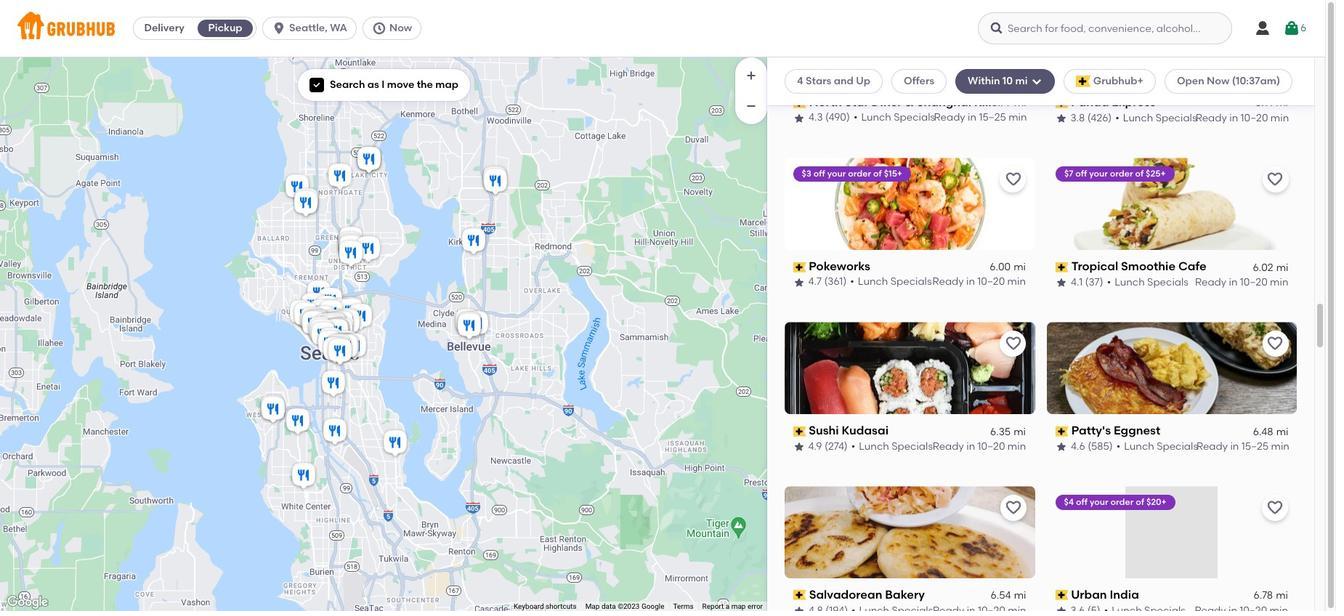Task type: describe. For each thing, give the bounding box(es) containing it.
terms
[[674, 603, 694, 611]]

$7 off your order of $25+
[[1065, 169, 1166, 179]]

star icon image for urban india
[[1056, 605, 1068, 611]]

subscription pass image for sushi kudasai
[[794, 426, 807, 437]]

taco del mar image
[[316, 313, 345, 345]]

lunch for patty's eggnest
[[1124, 440, 1155, 453]]

india's quick bites image
[[305, 278, 334, 310]]

subscription pass image for urban india
[[1056, 591, 1069, 601]]

specials for north star diner & shanghai room
[[894, 112, 936, 124]]

save this restaurant image for patty's eggnest
[[1267, 335, 1285, 353]]

$4 off your order of $20+
[[1065, 497, 1167, 508]]

subscription pass image for north star diner & shanghai room
[[794, 98, 807, 108]]

ready in 10–20 min for tropical smoothie cafe
[[1195, 276, 1289, 289]]

4.6
[[1071, 440, 1086, 453]]

vinason pho & grill image
[[310, 304, 339, 335]]

patty's
[[1072, 424, 1111, 438]]

a pizza mart image
[[337, 224, 366, 256]]

specials for pokeworks
[[891, 276, 933, 289]]

keyboard shortcuts
[[514, 603, 577, 611]]

4.6 (585)
[[1071, 440, 1113, 453]]

4.9 (274)
[[809, 440, 849, 453]]

shanghai
[[917, 96, 972, 109]]

search as i move the map
[[330, 79, 459, 91]]

google
[[642, 603, 665, 611]]

off for pokeworks
[[814, 169, 826, 179]]

• lunch specials for tropical smoothie cafe
[[1107, 276, 1189, 289]]

delivery button
[[134, 17, 195, 40]]

up
[[857, 75, 871, 87]]

star icon image for sushi kudasai
[[794, 441, 805, 453]]

as
[[368, 79, 379, 91]]

5.79 mi
[[992, 97, 1027, 110]]

main navigation navigation
[[0, 0, 1326, 57]]

pokeworks image
[[455, 311, 484, 343]]

sushi kudasai image
[[462, 309, 491, 341]]

save this restaurant image for panda express
[[1267, 7, 1285, 24]]

minus icon image
[[744, 99, 759, 113]]

urban india image
[[326, 161, 355, 193]]

6.78
[[1254, 590, 1274, 602]]

salvadorean bakery logo image
[[785, 486, 1036, 579]]

a
[[726, 603, 730, 611]]

tropical smoothie cafe logo image
[[1047, 158, 1298, 250]]

data
[[602, 603, 616, 611]]

mi for eggnest
[[1277, 426, 1289, 438]]

urban india logo image
[[1126, 486, 1219, 579]]

6.48
[[1253, 426, 1274, 438]]

subscription pass image for patty's eggnest
[[1056, 426, 1069, 437]]

svg image for seattle, wa
[[272, 21, 287, 36]]

$7
[[1065, 169, 1074, 179]]

jewel of india image
[[337, 232, 366, 264]]

• lunch specials for pokeworks
[[851, 276, 933, 289]]

salvadorean bakery
[[810, 588, 925, 602]]

aria food & bakery image
[[481, 164, 510, 196]]

delivery
[[144, 22, 184, 34]]

15–25 for north star diner & shanghai room
[[980, 112, 1007, 124]]

3.8 (426)
[[1071, 112, 1112, 124]]

open now (10:37am)
[[1178, 75, 1281, 87]]

tropical
[[1072, 260, 1119, 274]]

save this restaurant image for urban india
[[1267, 500, 1285, 517]]

ready for panda express
[[1196, 112, 1228, 124]]

subway® image
[[354, 234, 383, 266]]

open
[[1178, 75, 1205, 87]]

6
[[1301, 22, 1307, 34]]

5.91 mi
[[1256, 97, 1289, 110]]

move
[[387, 79, 415, 91]]

4.7 (361)
[[809, 276, 848, 289]]

within
[[968, 75, 1001, 87]]

6.54 mi
[[991, 590, 1027, 602]]

10
[[1003, 75, 1014, 87]]

sushi
[[810, 424, 840, 438]]

map
[[586, 603, 600, 611]]

pickup button
[[195, 17, 256, 40]]

chu minh tofu & vegan deli image
[[331, 332, 361, 364]]

i love sushi on lake union image
[[316, 285, 345, 317]]

report
[[703, 603, 724, 611]]

patty's eggnest
[[1072, 424, 1161, 438]]

piroshki on madison image
[[326, 315, 355, 347]]

urban
[[1072, 588, 1108, 602]]

• lunch specials for north star diner & shanghai room
[[854, 112, 936, 124]]

order for tropical smoothie cafe
[[1110, 169, 1133, 179]]

lunch for sushi kudasai
[[860, 440, 890, 453]]

kalia indian cuisine image
[[292, 188, 321, 220]]

• for panda express
[[1116, 112, 1120, 124]]

in for patty's eggnest
[[1231, 440, 1239, 453]]

bahn thai restaurant image
[[299, 290, 328, 322]]

0 horizontal spatial svg image
[[1031, 76, 1043, 87]]

subscription pass image for pokeworks
[[794, 262, 807, 272]]

star icon image for pokeworks
[[794, 277, 805, 289]]

purple dot cafe image
[[324, 334, 353, 366]]

sushi kudasai logo image
[[785, 322, 1036, 415]]

plus icon image
[[744, 68, 759, 83]]

harried & hungry image
[[321, 416, 350, 448]]

6.48 mi
[[1253, 426, 1289, 438]]

4.9
[[809, 440, 823, 453]]

keyboard shortcuts button
[[514, 602, 577, 611]]

thanh vi restaurant image
[[337, 238, 366, 270]]

min for sushi kudasai
[[1009, 440, 1027, 453]]

1 vertical spatial map
[[732, 603, 746, 611]]

• lunch specials for panda express
[[1116, 112, 1198, 124]]

specials for panda express
[[1156, 112, 1198, 124]]

i
[[382, 79, 385, 91]]

your for pokeworks
[[828, 169, 847, 179]]

mi right 6.00
[[1015, 261, 1027, 274]]

deli shez cafe image
[[305, 309, 334, 341]]

svg image for search as i move the map
[[313, 81, 321, 90]]

• for sushi kudasai
[[852, 440, 856, 453]]

10–20 for tropical smoothie cafe
[[1240, 276, 1268, 289]]

grubhub+
[[1094, 75, 1144, 87]]

eggnest
[[1114, 424, 1161, 438]]

specials for patty's eggnest
[[1157, 440, 1198, 453]]

el farol mexican restaurant image
[[337, 295, 366, 327]]

hurry curry of tokyo image
[[308, 297, 337, 329]]

subscription pass image for tropical smoothie cafe
[[1056, 262, 1069, 272]]

india
[[1110, 588, 1140, 602]]

pokeworks logo image
[[785, 158, 1036, 250]]

$15+
[[885, 169, 903, 179]]

save this restaurant image for pokeworks
[[1005, 171, 1022, 189]]

sushi kudasai
[[810, 424, 889, 438]]

lunch for tropical smoothie cafe
[[1115, 276, 1145, 289]]

salvadorean bakery image
[[289, 461, 318, 493]]

stars
[[806, 75, 832, 87]]

thanh vi image
[[331, 331, 361, 363]]

6.35
[[991, 426, 1012, 438]]

room
[[975, 96, 1008, 109]]

papa johns image
[[346, 301, 375, 333]]

patty's eggnest logo image
[[1047, 322, 1298, 415]]

palermo pizza & pasta image
[[337, 296, 366, 328]]

north star diner & shanghai room
[[810, 96, 1008, 109]]

proceed to checkout
[[1163, 558, 1268, 571]]

$3 off your order of $15+
[[803, 169, 903, 179]]

15–25 for patty's eggnest
[[1242, 440, 1269, 453]]

6.00 mi
[[991, 261, 1027, 274]]

star
[[845, 96, 869, 109]]

mi for express
[[1277, 97, 1289, 110]]

svg image inside main navigation navigation
[[1255, 20, 1272, 37]]

min for pokeworks
[[1008, 276, 1027, 289]]

orient express image
[[319, 368, 348, 400]]

4.3
[[809, 112, 823, 124]]

svg image for 6
[[1284, 20, 1301, 37]]

lunch for pokeworks
[[859, 276, 889, 289]]

10–20 for pokeworks
[[978, 276, 1006, 289]]

• for north star diner & shanghai room
[[854, 112, 858, 124]]

10–20 for sushi kudasai
[[979, 440, 1006, 453]]

ready in 10–20 min for sushi kudasai
[[934, 440, 1027, 453]]

keyboard
[[514, 603, 544, 611]]

your for urban india
[[1090, 497, 1109, 508]]

now button
[[363, 17, 428, 40]]

ready for tropical smoothie cafe
[[1195, 276, 1227, 289]]

shortcuts
[[546, 603, 577, 611]]

and
[[834, 75, 854, 87]]

(361)
[[825, 276, 848, 289]]

lunch for panda express
[[1124, 112, 1154, 124]]

ready for north star diner & shanghai room
[[935, 112, 966, 124]]

taqueria tehuacan image
[[381, 428, 410, 460]]

$3
[[803, 169, 812, 179]]

mi for star
[[1015, 97, 1027, 110]]

tropical smoothie cafe image
[[455, 309, 484, 341]]

• lunch specials for sushi kudasai
[[852, 440, 934, 453]]



Task type: vqa. For each thing, say whether or not it's contained in the screenshot.
subscription pass icon for Panda Express
yes



Task type: locate. For each thing, give the bounding box(es) containing it.
dawat grill and bar image
[[317, 311, 346, 343]]

0 vertical spatial map
[[436, 79, 459, 91]]

6.02
[[1253, 261, 1274, 274]]

cheeky cafe image
[[340, 331, 369, 363]]

• down star
[[854, 112, 858, 124]]

subscription pass image left urban at the right bottom of page
[[1056, 591, 1069, 601]]

map
[[436, 79, 459, 91], [732, 603, 746, 611]]

smoothie
[[1121, 260, 1176, 274]]

save this restaurant image for north star diner & shanghai room
[[1005, 7, 1022, 24]]

mi right 6.78
[[1277, 590, 1289, 602]]

subscription pass image left 'tropical'
[[1056, 262, 1069, 272]]

plaza garibaldi image
[[292, 300, 321, 332]]

sugar bakery & cafe image
[[323, 317, 352, 349]]

mi right 6.02
[[1277, 261, 1289, 274]]

min down the 6.35 mi
[[1009, 440, 1027, 453]]

market diner image
[[308, 317, 337, 349]]

mi for india
[[1277, 590, 1289, 602]]

subscription pass image left sushi
[[794, 426, 807, 437]]

1 vertical spatial 15–25
[[1242, 440, 1269, 453]]

subscription pass image
[[794, 262, 807, 272], [1056, 262, 1069, 272], [1056, 591, 1069, 601]]

subscription pass image
[[794, 98, 807, 108], [1056, 98, 1069, 108], [794, 426, 807, 437], [1056, 426, 1069, 437], [794, 591, 807, 601]]

lunch down pokeworks
[[859, 276, 889, 289]]

ready for pokeworks
[[933, 276, 965, 289]]

subscription pass image left salvadorean
[[794, 591, 807, 601]]

ready in 15–25 min
[[935, 112, 1028, 124], [1197, 440, 1290, 453]]

off for tropical smoothie cafe
[[1076, 169, 1087, 179]]

lunch down eggnest on the bottom of the page
[[1124, 440, 1155, 453]]

in for sushi kudasai
[[967, 440, 976, 453]]

of
[[874, 169, 883, 179], [1136, 169, 1144, 179], [1136, 497, 1145, 508]]

qin xi'an noodles image
[[320, 307, 349, 339]]

subscription pass image left pokeworks
[[794, 262, 807, 272]]

• lunch specials
[[854, 112, 936, 124], [1116, 112, 1198, 124], [851, 276, 933, 289], [1107, 276, 1189, 289], [852, 440, 934, 453], [1117, 440, 1198, 453]]

seattle,
[[289, 22, 328, 34]]

lunch
[[862, 112, 892, 124], [1124, 112, 1154, 124], [859, 276, 889, 289], [1115, 276, 1145, 289], [860, 440, 890, 453], [1124, 440, 1155, 453]]

10–20 down 6.00
[[978, 276, 1006, 289]]

15–25
[[980, 112, 1007, 124], [1242, 440, 1269, 453]]

now
[[390, 22, 412, 34], [1208, 75, 1230, 87]]

min for panda express
[[1271, 112, 1290, 124]]

off right $3
[[814, 169, 826, 179]]

mi right 5.79
[[1015, 97, 1027, 110]]

proceed
[[1163, 558, 1205, 571]]

min for patty's eggnest
[[1271, 440, 1290, 453]]

order left $15+
[[849, 169, 872, 179]]

ready in 15–25 min for patty's eggnest
[[1197, 440, 1290, 453]]

sarajevo restaurant and lounge image
[[300, 309, 329, 341]]

pel meni dumpling tzar image
[[333, 306, 362, 338]]

• for tropical smoothie cafe
[[1107, 276, 1111, 289]]

1 horizontal spatial map
[[732, 603, 746, 611]]

5.79
[[992, 97, 1012, 110]]

korean bamboo image
[[303, 307, 332, 339]]

in for north star diner & shanghai room
[[968, 112, 977, 124]]

svg image inside seattle, wa button
[[272, 21, 287, 36]]

piroshki on 3rd image
[[316, 325, 345, 357]]

svg image inside now button
[[372, 21, 387, 36]]

6.54
[[991, 590, 1012, 602]]

jucivana image
[[331, 328, 361, 360]]

subscription pass image down 4
[[794, 98, 807, 108]]

1 horizontal spatial svg image
[[1255, 20, 1272, 37]]

cafe
[[1179, 260, 1207, 274]]

svg image
[[1255, 20, 1272, 37], [1031, 76, 1043, 87]]

save this restaurant button
[[1001, 2, 1027, 29], [1263, 2, 1289, 29], [1001, 167, 1027, 193], [1263, 167, 1289, 193], [1001, 331, 1027, 357], [1263, 331, 1289, 357], [1001, 495, 1027, 521], [1263, 495, 1289, 521]]

• for pokeworks
[[851, 276, 855, 289]]

(37)
[[1085, 276, 1104, 289]]

• down the "patty's eggnest"
[[1117, 440, 1121, 453]]

specials for sushi kudasai
[[892, 440, 934, 453]]

min down 6.02 mi
[[1270, 276, 1289, 289]]

mi for smoothie
[[1277, 261, 1289, 274]]

4.7
[[809, 276, 823, 289]]

mi right the "6.48"
[[1277, 426, 1289, 438]]

patty's eggnest image
[[283, 172, 312, 204]]

diner
[[872, 96, 903, 109]]

great american diner bar image
[[259, 394, 288, 426]]

&
[[905, 96, 914, 109]]

• lunch specials down the kudasai
[[852, 440, 934, 453]]

offers
[[904, 75, 935, 87]]

svg image inside 6 button
[[1284, 20, 1301, 37]]

mi for kudasai
[[1015, 426, 1027, 438]]

downtown romio's pizza and pasta image
[[320, 310, 349, 342]]

6 button
[[1284, 15, 1307, 41]]

0 vertical spatial 15–25
[[980, 112, 1007, 124]]

0 horizontal spatial map
[[436, 79, 459, 91]]

mi right '10'
[[1016, 75, 1028, 87]]

map region
[[0, 0, 877, 611]]

chicken factory image
[[327, 309, 356, 341]]

ready
[[935, 112, 966, 124], [1196, 112, 1228, 124], [933, 276, 965, 289], [1195, 276, 1227, 289], [934, 440, 965, 453], [1197, 440, 1228, 453]]

error
[[748, 603, 763, 611]]

nirvana grill image
[[355, 144, 384, 176]]

jasmine kitchen image
[[481, 166, 510, 198]]

samurai noodle international district image
[[321, 335, 350, 367]]

(274)
[[825, 440, 849, 453]]

your right $3
[[828, 169, 847, 179]]

panda express
[[1072, 96, 1156, 109]]

• down sushi kudasai
[[852, 440, 856, 453]]

subscription pass image left panda
[[1056, 98, 1069, 108]]

bakery
[[886, 588, 925, 602]]

la vita e bella image
[[300, 307, 329, 339]]

now up "move"
[[390, 22, 412, 34]]

report a map error link
[[703, 603, 763, 611]]

0 vertical spatial svg image
[[1255, 20, 1272, 37]]

4.1 (37)
[[1071, 276, 1104, 289]]

6.78 mi
[[1254, 590, 1289, 602]]

save this restaurant image
[[1005, 7, 1022, 24], [1267, 7, 1285, 24], [1267, 171, 1285, 189], [1005, 335, 1022, 353], [1267, 335, 1285, 353]]

1 vertical spatial svg image
[[1031, 76, 1043, 87]]

1 horizontal spatial ready in 15–25 min
[[1197, 440, 1290, 453]]

206 burger co (first hill) image
[[322, 317, 351, 349]]

terms link
[[674, 603, 694, 611]]

save this restaurant image up checkout in the bottom of the page
[[1267, 500, 1285, 517]]

to
[[1207, 558, 1217, 571]]

• lunch specials down the 'diner'
[[854, 112, 936, 124]]

1 horizontal spatial 15–25
[[1242, 440, 1269, 453]]

(426)
[[1088, 112, 1112, 124]]

mi
[[1016, 75, 1028, 87], [1015, 97, 1027, 110], [1277, 97, 1289, 110], [1015, 261, 1027, 274], [1277, 261, 1289, 274], [1015, 426, 1027, 438], [1277, 426, 1289, 438], [1015, 590, 1027, 602], [1277, 590, 1289, 602]]

svg image left 6 button
[[1255, 20, 1272, 37]]

1 vertical spatial ready in 15–25 min
[[1197, 440, 1290, 453]]

seattle, wa button
[[263, 17, 363, 40]]

map right the
[[436, 79, 459, 91]]

min for north star diner & shanghai room
[[1009, 112, 1028, 124]]

in for panda express
[[1230, 112, 1239, 124]]

mi right 6.54
[[1015, 590, 1027, 602]]

kudasai
[[843, 424, 889, 438]]

north star diner & shanghai room image
[[292, 186, 321, 218]]

your for tropical smoothie cafe
[[1090, 169, 1108, 179]]

mi for bakery
[[1015, 590, 1027, 602]]

min
[[1009, 112, 1028, 124], [1271, 112, 1290, 124], [1008, 276, 1027, 289], [1270, 276, 1289, 289], [1009, 440, 1027, 453], [1271, 440, 1290, 453]]

• lunch specials down express
[[1116, 112, 1198, 124]]

min down 6.00 mi
[[1008, 276, 1027, 289]]

order left $20+
[[1111, 497, 1134, 508]]

the
[[417, 79, 433, 91]]

10–20
[[1241, 112, 1269, 124], [978, 276, 1006, 289], [1240, 276, 1268, 289], [979, 440, 1006, 453]]

the roll pod image
[[313, 293, 342, 325]]

10–20 down 6.35
[[979, 440, 1006, 453]]

now inside button
[[390, 22, 412, 34]]

in for pokeworks
[[967, 276, 976, 289]]

• right (37)
[[1107, 276, 1111, 289]]

your right $4 at the bottom right of page
[[1090, 497, 1109, 508]]

kastoori grill image
[[306, 314, 335, 346]]

now right open
[[1208, 75, 1230, 87]]

off right $7
[[1076, 169, 1087, 179]]

• lunch specials down smoothie
[[1107, 276, 1189, 289]]

in for tropical smoothie cafe
[[1229, 276, 1238, 289]]

of left $15+
[[874, 169, 883, 179]]

4 stars and up
[[797, 75, 871, 87]]

min down 5.91 mi at the top right of page
[[1271, 112, 1290, 124]]

memo's mexican food image
[[336, 229, 365, 261]]

svg image
[[1284, 20, 1301, 37], [272, 21, 287, 36], [372, 21, 387, 36], [990, 21, 1005, 36], [313, 81, 321, 90]]

min for tropical smoothie cafe
[[1270, 276, 1289, 289]]

min down 6.48 mi
[[1271, 440, 1290, 453]]

pickup
[[208, 22, 243, 34]]

0 horizontal spatial now
[[390, 22, 412, 34]]

ready in 15–25 min for north star diner & shanghai room
[[935, 112, 1028, 124]]

0 horizontal spatial 15–25
[[980, 112, 1007, 124]]

ready in 10–20 min for pokeworks
[[933, 276, 1027, 289]]

report a map error
[[703, 603, 763, 611]]

wa
[[330, 22, 347, 34]]

proceed to checkout button
[[1118, 552, 1313, 578]]

chutneys queen anne indian image
[[320, 309, 349, 341]]

off
[[814, 169, 826, 179], [1076, 169, 1087, 179], [1077, 497, 1088, 508]]

$20+
[[1147, 497, 1167, 508]]

star icon image for panda express
[[1056, 113, 1068, 124]]

google image
[[4, 593, 52, 611]]

ready for patty's eggnest
[[1197, 440, 1228, 453]]

save this restaurant image
[[1005, 171, 1022, 189], [1005, 500, 1022, 517], [1267, 500, 1285, 517]]

6.35 mi
[[991, 426, 1027, 438]]

crawfish king image
[[326, 336, 355, 368]]

save this restaurant image left $7
[[1005, 171, 1022, 189]]

ready in 10–20 min down 5.91
[[1196, 112, 1290, 124]]

10–20 down 6.02
[[1240, 276, 1268, 289]]

specials for tropical smoothie cafe
[[1148, 276, 1189, 289]]

ready in 15–25 min down 'room'
[[935, 112, 1028, 124]]

ready in 10–20 min
[[1196, 112, 1290, 124], [933, 276, 1027, 289], [1195, 276, 1289, 289], [934, 440, 1027, 453]]

subscription pass image for panda express
[[1056, 98, 1069, 108]]

map data ©2023 google
[[586, 603, 665, 611]]

$25+
[[1146, 169, 1166, 179]]

due' cucina italiana image
[[328, 296, 357, 328]]

pho saigon image
[[323, 316, 352, 348]]

ready in 15–25 min down the "6.48"
[[1197, 440, 1290, 453]]

• lunch specials down eggnest on the bottom of the page
[[1117, 440, 1198, 453]]

•
[[854, 112, 858, 124], [1116, 112, 1120, 124], [851, 276, 855, 289], [1107, 276, 1111, 289], [852, 440, 856, 453], [1117, 440, 1121, 453]]

order for urban india
[[1111, 497, 1134, 508]]

pokeworks
[[810, 260, 871, 274]]

costa's restaurant image
[[337, 233, 366, 265]]

$4
[[1065, 497, 1075, 508]]

panda express image
[[453, 306, 482, 338]]

lunch down express
[[1124, 112, 1154, 124]]

checkout
[[1220, 558, 1268, 571]]

• for patty's eggnest
[[1117, 440, 1121, 453]]

nirmal's image
[[316, 328, 345, 360]]

search
[[330, 79, 365, 91]]

panda
[[1072, 96, 1110, 109]]

6.02 mi
[[1253, 261, 1289, 274]]

• right (361)
[[851, 276, 855, 289]]

• down panda express
[[1116, 112, 1120, 124]]

ready in 10–20 min for panda express
[[1196, 112, 1290, 124]]

subscription pass image left the patty's
[[1056, 426, 1069, 437]]

mi right 5.91
[[1277, 97, 1289, 110]]

noi thai cuisine image
[[309, 320, 338, 351]]

lunchbox laboratory burgers and bar seattle image
[[317, 298, 346, 330]]

thai ginger - pacific place image
[[313, 311, 342, 343]]

lunch for north star diner & shanghai room
[[862, 112, 892, 124]]

Search for food, convenience, alcohol... search field
[[979, 12, 1233, 44]]

ready in 10–20 min down 6.02
[[1195, 276, 1289, 289]]

10–20 for panda express
[[1241, 112, 1269, 124]]

save this restaurant image for sushi kudasai
[[1005, 335, 1022, 353]]

0 vertical spatial ready in 15–25 min
[[935, 112, 1028, 124]]

1 horizontal spatial now
[[1208, 75, 1230, 87]]

sher e punjab grill image
[[355, 144, 384, 176]]

15–25 down the "6.48"
[[1242, 440, 1269, 453]]

©2023
[[618, 603, 640, 611]]

order left $25+
[[1110, 169, 1133, 179]]

puerto vallarta image
[[258, 393, 287, 425]]

3.8
[[1071, 112, 1086, 124]]

asia bar-b-que image
[[324, 332, 353, 364]]

ready in 10–20 min down 6.35
[[934, 440, 1027, 453]]

mi right 6.35
[[1015, 426, 1027, 438]]

star icon image for patty's eggnest
[[1056, 441, 1068, 453]]

save this restaurant image left $4 at the bottom right of page
[[1005, 500, 1022, 517]]

subscription pass image for salvadorean bakery
[[794, 591, 807, 601]]

off right $4 at the bottom right of page
[[1077, 497, 1088, 508]]

4.3 (490)
[[809, 112, 850, 124]]

4.1
[[1071, 276, 1083, 289]]

of for pokeworks
[[874, 169, 883, 179]]

1 vertical spatial now
[[1208, 75, 1230, 87]]

order for pokeworks
[[849, 169, 872, 179]]

of left $20+
[[1136, 497, 1145, 508]]

grubhub plus flag logo image
[[1076, 76, 1091, 87]]

within 10 mi
[[968, 75, 1028, 87]]

star icon image
[[794, 113, 805, 124], [1056, 113, 1068, 124], [794, 277, 805, 289], [1056, 277, 1068, 289], [794, 441, 805, 453], [1056, 441, 1068, 453], [794, 605, 805, 611], [1056, 605, 1068, 611]]

romano pizza & pasta image
[[284, 406, 313, 438]]

star icon image for north star diner & shanghai room
[[794, 113, 805, 124]]

goan host cuisine image
[[334, 307, 363, 339]]

ready in 10–20 min down 6.00
[[933, 276, 1027, 289]]

0 horizontal spatial ready in 15–25 min
[[935, 112, 1028, 124]]

lunch down the 'diner'
[[862, 112, 892, 124]]

svg image for now
[[372, 21, 387, 36]]

0 vertical spatial now
[[390, 22, 412, 34]]

4
[[797, 75, 804, 87]]

star icon image for tropical smoothie cafe
[[1056, 277, 1068, 289]]

svg image right '10'
[[1031, 76, 1043, 87]]

lunch down the kudasai
[[860, 440, 890, 453]]

of left $25+
[[1136, 169, 1144, 179]]

• lunch specials for patty's eggnest
[[1117, 440, 1198, 453]]

stella deli and market image
[[287, 298, 316, 330]]

10–20 down 5.91
[[1241, 112, 1269, 124]]

5.91
[[1256, 97, 1274, 110]]

seattle, wa
[[289, 22, 347, 34]]

ready for sushi kudasai
[[934, 440, 965, 453]]

tropical smoothie cafe
[[1072, 260, 1207, 274]]

(490)
[[826, 112, 850, 124]]

tandoori hut image
[[298, 305, 327, 337]]

min down '5.79 mi'
[[1009, 112, 1028, 124]]

sushi ave image
[[329, 331, 358, 363]]

off for urban india
[[1077, 497, 1088, 508]]

map right a
[[732, 603, 746, 611]]

of for urban india
[[1136, 497, 1145, 508]]

15–25 down 'room'
[[980, 112, 1007, 124]]

(10:37am)
[[1233, 75, 1281, 87]]

• lunch specials down pokeworks
[[851, 276, 933, 289]]

(585)
[[1088, 440, 1113, 453]]

of for tropical smoothie cafe
[[1136, 169, 1144, 179]]

star icon image for salvadorean bakery
[[794, 605, 805, 611]]

loving hut image
[[333, 332, 362, 364]]

early bird cafe image
[[459, 226, 489, 258]]

your right $7
[[1090, 169, 1108, 179]]

lunch down tropical smoothie cafe
[[1115, 276, 1145, 289]]



